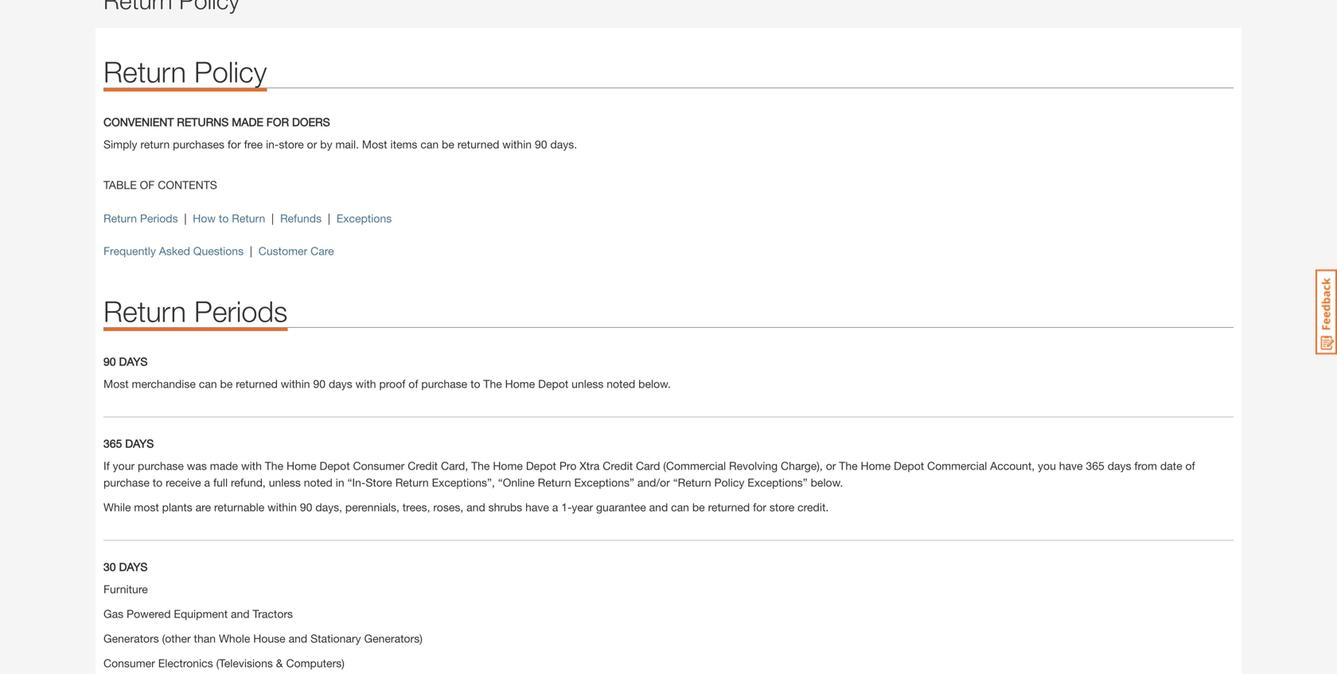 Task type: locate. For each thing, give the bounding box(es) containing it.
1 horizontal spatial periods
[[194, 294, 288, 328]]

policy up convenient returns made for doers
[[194, 55, 267, 88]]

0 horizontal spatial store
[[279, 138, 304, 151]]

days.
[[550, 138, 577, 151]]

days up furniture
[[119, 560, 148, 573]]

of right the date
[[1186, 459, 1195, 472]]

0 horizontal spatial have
[[525, 501, 549, 514]]

of
[[409, 377, 418, 390], [1186, 459, 1195, 472]]

0 horizontal spatial returned
[[236, 377, 278, 390]]

with left proof
[[356, 377, 376, 390]]

0 horizontal spatial with
[[241, 459, 262, 472]]

store left credit.
[[770, 501, 795, 514]]

1 vertical spatial below.
[[811, 476, 843, 489]]

1 vertical spatial returned
[[236, 377, 278, 390]]

2 vertical spatial be
[[692, 501, 705, 514]]

0 horizontal spatial of
[[409, 377, 418, 390]]

1-
[[561, 501, 572, 514]]

1 horizontal spatial with
[[356, 377, 376, 390]]

pro
[[559, 459, 577, 472]]

return up convenient
[[103, 55, 186, 88]]

for left free
[[228, 138, 241, 151]]

returnable
[[214, 501, 264, 514]]

(televisions
[[216, 657, 273, 670]]

1 vertical spatial for
[[753, 501, 766, 514]]

0 horizontal spatial 365
[[103, 437, 122, 450]]

be right items
[[442, 138, 454, 151]]

1 vertical spatial noted
[[304, 476, 333, 489]]

a left full
[[204, 476, 210, 489]]

1 vertical spatial days
[[125, 437, 154, 450]]

0 vertical spatial have
[[1059, 459, 1083, 472]]

0 horizontal spatial for
[[228, 138, 241, 151]]

credit left card,
[[408, 459, 438, 472]]

can down "return
[[671, 501, 689, 514]]

than
[[194, 632, 216, 645]]

return up trees, in the left of the page
[[395, 476, 429, 489]]

days inside the if your purchase was made with the home depot consumer credit card, the home depot pro xtra credit card (commercial revolving charge), or the home depot commercial account, you have 365 days from date of purchase to receive a full refund, unless noted in "in-store return exceptions", "online return exceptions" and/or "return policy exceptions" below.
[[1108, 459, 1132, 472]]

exceptions" down charge),
[[748, 476, 808, 489]]

days up "merchandise"
[[119, 355, 148, 368]]

within
[[502, 138, 532, 151], [281, 377, 310, 390], [268, 501, 297, 514]]

store down for
[[279, 138, 304, 151]]

0 horizontal spatial a
[[204, 476, 210, 489]]

exceptions",
[[432, 476, 495, 489]]

0 vertical spatial policy
[[194, 55, 267, 88]]

2 horizontal spatial to
[[470, 377, 480, 390]]

consumer up 'store'
[[353, 459, 405, 472]]

return down pro
[[538, 476, 571, 489]]

below.
[[639, 377, 671, 390], [811, 476, 843, 489]]

days left from
[[1108, 459, 1132, 472]]

simply return purchases for free in-store or by mail. most items can be returned within 90 days.
[[103, 138, 583, 151]]

can right "merchandise"
[[199, 377, 217, 390]]

most right mail.
[[362, 138, 387, 151]]

if
[[103, 459, 110, 472]]

1 horizontal spatial a
[[552, 501, 558, 514]]

computers)
[[286, 657, 345, 670]]

1 vertical spatial with
[[241, 459, 262, 472]]

1 vertical spatial unless
[[269, 476, 301, 489]]

1 horizontal spatial store
[[770, 501, 795, 514]]

| right refunds
[[328, 212, 330, 225]]

store
[[279, 138, 304, 151], [770, 501, 795, 514]]

1 horizontal spatial of
[[1186, 459, 1195, 472]]

periods down table of contents
[[140, 212, 178, 225]]

exceptions" down xtra on the bottom left of the page
[[574, 476, 634, 489]]

by
[[320, 138, 332, 151]]

2 vertical spatial can
[[671, 501, 689, 514]]

0 horizontal spatial below.
[[639, 377, 671, 390]]

|
[[184, 212, 187, 225], [271, 212, 274, 225], [328, 212, 330, 225], [250, 244, 252, 257]]

0 horizontal spatial unless
[[269, 476, 301, 489]]

1 horizontal spatial policy
[[714, 476, 745, 489]]

0 vertical spatial be
[[442, 138, 454, 151]]

are
[[196, 501, 211, 514]]

unless
[[572, 377, 604, 390], [269, 476, 301, 489]]

365
[[103, 437, 122, 450], [1086, 459, 1105, 472]]

0 vertical spatial consumer
[[353, 459, 405, 472]]

2 vertical spatial to
[[153, 476, 163, 489]]

1 vertical spatial periods
[[194, 294, 288, 328]]

depot
[[538, 377, 569, 390], [320, 459, 350, 472], [526, 459, 556, 472], [894, 459, 924, 472]]

from
[[1135, 459, 1157, 472]]

exceptions"
[[574, 476, 634, 489], [748, 476, 808, 489]]

be right "merchandise"
[[220, 377, 233, 390]]

0 vertical spatial days
[[119, 355, 148, 368]]

return up "frequently asked questions | customer care"
[[232, 212, 265, 225]]

noted inside the if your purchase was made with the home depot consumer credit card, the home depot pro xtra credit card (commercial revolving charge), or the home depot commercial account, you have 365 days from date of purchase to receive a full refund, unless noted in "in-store return exceptions", "online return exceptions" and/or "return policy exceptions" below.
[[304, 476, 333, 489]]

0 vertical spatial or
[[307, 138, 317, 151]]

1 horizontal spatial exceptions"
[[748, 476, 808, 489]]

noted
[[607, 377, 635, 390], [304, 476, 333, 489]]

2 credit from the left
[[603, 459, 633, 472]]

days
[[329, 377, 352, 390], [1108, 459, 1132, 472]]

365 days
[[103, 437, 154, 450]]

1 horizontal spatial below.
[[811, 476, 843, 489]]

0 horizontal spatial most
[[103, 377, 129, 390]]

0 vertical spatial can
[[421, 138, 439, 151]]

1 horizontal spatial credit
[[603, 459, 633, 472]]

shrubs
[[488, 501, 522, 514]]

1 horizontal spatial returned
[[457, 138, 499, 151]]

1 vertical spatial a
[[552, 501, 558, 514]]

a left "1-"
[[552, 501, 558, 514]]

purchase down your
[[103, 476, 150, 489]]

0 vertical spatial noted
[[607, 377, 635, 390]]

days left proof
[[329, 377, 352, 390]]

roses,
[[433, 501, 463, 514]]

0 vertical spatial a
[[204, 476, 210, 489]]

90
[[535, 138, 547, 151], [103, 355, 116, 368], [313, 377, 326, 390], [300, 501, 312, 514]]

1 vertical spatial 365
[[1086, 459, 1105, 472]]

1 vertical spatial can
[[199, 377, 217, 390]]

0 vertical spatial 365
[[103, 437, 122, 450]]

of right proof
[[409, 377, 418, 390]]

0 horizontal spatial noted
[[304, 476, 333, 489]]

| left customer
[[250, 244, 252, 257]]

purchases
[[173, 138, 224, 151]]

1 vertical spatial days
[[1108, 459, 1132, 472]]

proof
[[379, 377, 405, 390]]

be
[[442, 138, 454, 151], [220, 377, 233, 390], [692, 501, 705, 514]]

0 vertical spatial most
[[362, 138, 387, 151]]

gas
[[103, 607, 123, 620]]

365 inside the if your purchase was made with the home depot consumer credit card, the home depot pro xtra credit card (commercial revolving charge), or the home depot commercial account, you have 365 days from date of purchase to receive a full refund, unless noted in "in-store return exceptions", "online return exceptions" and/or "return policy exceptions" below.
[[1086, 459, 1105, 472]]

or right charge),
[[826, 459, 836, 472]]

have right 'you'
[[1059, 459, 1083, 472]]

xtra
[[580, 459, 600, 472]]

0 vertical spatial for
[[228, 138, 241, 151]]

1 vertical spatial purchase
[[138, 459, 184, 472]]

most down the 90 days
[[103, 377, 129, 390]]

return up the 90 days
[[103, 294, 186, 328]]

0 horizontal spatial credit
[[408, 459, 438, 472]]

2 horizontal spatial be
[[692, 501, 705, 514]]

and
[[467, 501, 485, 514], [649, 501, 668, 514], [231, 607, 250, 620], [289, 632, 307, 645]]

1 horizontal spatial to
[[219, 212, 229, 225]]

or inside the if your purchase was made with the home depot consumer credit card, the home depot pro xtra credit card (commercial revolving charge), or the home depot commercial account, you have 365 days from date of purchase to receive a full refund, unless noted in "in-store return exceptions", "online return exceptions" and/or "return policy exceptions" below.
[[826, 459, 836, 472]]

merchandise
[[132, 377, 196, 390]]

0 horizontal spatial days
[[329, 377, 352, 390]]

purchase up receive
[[138, 459, 184, 472]]

365 up if in the left of the page
[[103, 437, 122, 450]]

while most plants are returnable within 90 days, perennials, trees, roses, and shrubs have a 1-year guarantee and can be returned for store credit.
[[103, 501, 829, 514]]

0 vertical spatial below.
[[639, 377, 671, 390]]

0 horizontal spatial be
[[220, 377, 233, 390]]

have
[[1059, 459, 1083, 472], [525, 501, 549, 514]]

0 horizontal spatial to
[[153, 476, 163, 489]]

0 horizontal spatial consumer
[[103, 657, 155, 670]]

1 horizontal spatial unless
[[572, 377, 604, 390]]

days
[[119, 355, 148, 368], [125, 437, 154, 450], [119, 560, 148, 573]]

purchase right proof
[[421, 377, 467, 390]]

to inside the if your purchase was made with the home depot consumer credit card, the home depot pro xtra credit card (commercial revolving charge), or the home depot commercial account, you have 365 days from date of purchase to receive a full refund, unless noted in "in-store return exceptions", "online return exceptions" and/or "return policy exceptions" below.
[[153, 476, 163, 489]]

returns
[[177, 115, 229, 129]]

1 credit from the left
[[408, 459, 438, 472]]

2 vertical spatial days
[[119, 560, 148, 573]]

| left how
[[184, 212, 187, 225]]

within for with
[[281, 377, 310, 390]]

1 vertical spatial policy
[[714, 476, 745, 489]]

be down "return
[[692, 501, 705, 514]]

of inside the if your purchase was made with the home depot consumer credit card, the home depot pro xtra credit card (commercial revolving charge), or the home depot commercial account, you have 365 days from date of purchase to receive a full refund, unless noted in "in-store return exceptions", "online return exceptions" and/or "return policy exceptions" below.
[[1186, 459, 1195, 472]]

convenient returns made for doers
[[103, 115, 330, 129]]

perennials,
[[345, 501, 399, 514]]

0 horizontal spatial exceptions"
[[574, 476, 634, 489]]

feedback link image
[[1316, 269, 1337, 355]]

0 horizontal spatial periods
[[140, 212, 178, 225]]

1 horizontal spatial 365
[[1086, 459, 1105, 472]]

return
[[103, 55, 186, 88], [103, 212, 137, 225], [232, 212, 265, 225], [103, 294, 186, 328], [395, 476, 429, 489], [538, 476, 571, 489]]

periods down "frequently asked questions | customer care"
[[194, 294, 288, 328]]

or left by
[[307, 138, 317, 151]]

with up refund,
[[241, 459, 262, 472]]

1 horizontal spatial or
[[826, 459, 836, 472]]

0 horizontal spatial can
[[199, 377, 217, 390]]

return periods
[[103, 294, 288, 328]]

0 vertical spatial of
[[409, 377, 418, 390]]

policy
[[194, 55, 267, 88], [714, 476, 745, 489]]

1 vertical spatial within
[[281, 377, 310, 390]]

1 horizontal spatial consumer
[[353, 459, 405, 472]]

card,
[[441, 459, 468, 472]]

1 horizontal spatial have
[[1059, 459, 1083, 472]]

| left refunds link at the left
[[271, 212, 274, 225]]

2 vertical spatial returned
[[708, 501, 750, 514]]

days up your
[[125, 437, 154, 450]]

0 vertical spatial periods
[[140, 212, 178, 225]]

of
[[140, 178, 155, 191]]

a
[[204, 476, 210, 489], [552, 501, 558, 514]]

consumer down generators
[[103, 657, 155, 670]]

home
[[505, 377, 535, 390], [287, 459, 316, 472], [493, 459, 523, 472], [861, 459, 891, 472]]

365 right 'you'
[[1086, 459, 1105, 472]]

stationary
[[310, 632, 361, 645]]

house
[[253, 632, 286, 645]]

or
[[307, 138, 317, 151], [826, 459, 836, 472]]

revolving
[[729, 459, 778, 472]]

1 vertical spatial or
[[826, 459, 836, 472]]

unless inside the if your purchase was made with the home depot consumer credit card, the home depot pro xtra credit card (commercial revolving charge), or the home depot commercial account, you have 365 days from date of purchase to receive a full refund, unless noted in "in-store return exceptions", "online return exceptions" and/or "return policy exceptions" below.
[[269, 476, 301, 489]]

charge),
[[781, 459, 823, 472]]

days,
[[315, 501, 342, 514]]

for down revolving
[[753, 501, 766, 514]]

return periods | how to return | refunds | exceptions
[[103, 212, 392, 225]]

policy down revolving
[[714, 476, 745, 489]]

1 vertical spatial of
[[1186, 459, 1195, 472]]

how
[[193, 212, 216, 225]]

1 horizontal spatial can
[[421, 138, 439, 151]]

the
[[483, 377, 502, 390], [265, 459, 283, 472], [471, 459, 490, 472], [839, 459, 858, 472]]

and/or
[[637, 476, 670, 489]]

have left "1-"
[[525, 501, 549, 514]]

most
[[362, 138, 387, 151], [103, 377, 129, 390]]

can right items
[[421, 138, 439, 151]]

1 horizontal spatial noted
[[607, 377, 635, 390]]

0 vertical spatial with
[[356, 377, 376, 390]]

to
[[219, 212, 229, 225], [470, 377, 480, 390], [153, 476, 163, 489]]

within for perennials,
[[268, 501, 297, 514]]

2 horizontal spatial returned
[[708, 501, 750, 514]]

credit right xtra on the bottom left of the page
[[603, 459, 633, 472]]

1 horizontal spatial days
[[1108, 459, 1132, 472]]

consumer inside the if your purchase was made with the home depot consumer credit card, the home depot pro xtra credit card (commercial revolving charge), or the home depot commercial account, you have 365 days from date of purchase to receive a full refund, unless noted in "in-store return exceptions", "online return exceptions" and/or "return policy exceptions" below.
[[353, 459, 405, 472]]

consumer
[[353, 459, 405, 472], [103, 657, 155, 670]]

0 vertical spatial purchase
[[421, 377, 467, 390]]



Task type: describe. For each thing, give the bounding box(es) containing it.
1 exceptions" from the left
[[574, 476, 634, 489]]

&
[[276, 657, 283, 670]]

1 vertical spatial have
[[525, 501, 549, 514]]

return periods link
[[103, 212, 178, 225]]

made
[[232, 115, 263, 129]]

periods for return periods | how to return | refunds | exceptions
[[140, 212, 178, 225]]

most
[[134, 501, 159, 514]]

days for 90 days
[[119, 355, 148, 368]]

frequently asked questions | customer care
[[103, 244, 334, 257]]

whole
[[219, 632, 250, 645]]

made
[[210, 459, 238, 472]]

was
[[187, 459, 207, 472]]

periods for return periods
[[194, 294, 288, 328]]

return
[[140, 138, 170, 151]]

"online
[[498, 476, 535, 489]]

table
[[103, 178, 137, 191]]

return policy
[[103, 55, 267, 88]]

30
[[103, 560, 116, 573]]

your
[[113, 459, 135, 472]]

account,
[[990, 459, 1035, 472]]

"return
[[673, 476, 711, 489]]

and up whole
[[231, 607, 250, 620]]

doers
[[292, 115, 330, 129]]

guarantee
[[596, 501, 646, 514]]

plants
[[162, 501, 192, 514]]

consumer electronics (televisions & computers)
[[103, 657, 345, 670]]

convenient
[[103, 115, 174, 129]]

customer care link
[[259, 244, 334, 257]]

have inside the if your purchase was made with the home depot consumer credit card, the home depot pro xtra credit card (commercial revolving charge), or the home depot commercial account, you have 365 days from date of purchase to receive a full refund, unless noted in "in-store return exceptions", "online return exceptions" and/or "return policy exceptions" below.
[[1059, 459, 1083, 472]]

(other
[[162, 632, 191, 645]]

1 vertical spatial to
[[470, 377, 480, 390]]

2 exceptions" from the left
[[748, 476, 808, 489]]

generators
[[103, 632, 159, 645]]

asked
[[159, 244, 190, 257]]

0 vertical spatial unless
[[572, 377, 604, 390]]

90 days
[[103, 355, 148, 368]]

1 horizontal spatial for
[[753, 501, 766, 514]]

exceptions
[[337, 212, 392, 225]]

refund,
[[231, 476, 266, 489]]

trees,
[[403, 501, 430, 514]]

contents
[[158, 178, 217, 191]]

powered
[[127, 607, 171, 620]]

0 horizontal spatial or
[[307, 138, 317, 151]]

"in-
[[347, 476, 366, 489]]

customer
[[259, 244, 307, 257]]

care
[[311, 244, 334, 257]]

refunds
[[280, 212, 322, 225]]

below. inside the if your purchase was made with the home depot consumer credit card, the home depot pro xtra credit card (commercial revolving charge), or the home depot commercial account, you have 365 days from date of purchase to receive a full refund, unless noted in "in-store return exceptions", "online return exceptions" and/or "return policy exceptions" below.
[[811, 476, 843, 489]]

0 vertical spatial returned
[[457, 138, 499, 151]]

2 horizontal spatial can
[[671, 501, 689, 514]]

and down the and/or
[[649, 501, 668, 514]]

how to return link
[[193, 212, 265, 225]]

refunds link
[[280, 212, 322, 225]]

and right roses,
[[467, 501, 485, 514]]

electronics
[[158, 657, 213, 670]]

0 vertical spatial within
[[502, 138, 532, 151]]

in
[[336, 476, 344, 489]]

tractors
[[253, 607, 293, 620]]

furniture
[[103, 583, 148, 596]]

1 vertical spatial consumer
[[103, 657, 155, 670]]

0 vertical spatial store
[[279, 138, 304, 151]]

1 vertical spatial store
[[770, 501, 795, 514]]

while
[[103, 501, 131, 514]]

mail.
[[335, 138, 359, 151]]

full
[[213, 476, 228, 489]]

commercial
[[927, 459, 987, 472]]

1 vertical spatial most
[[103, 377, 129, 390]]

store
[[366, 476, 392, 489]]

days for 30 days
[[119, 560, 148, 573]]

card
[[636, 459, 660, 472]]

frequently
[[103, 244, 156, 257]]

1 vertical spatial be
[[220, 377, 233, 390]]

1 horizontal spatial most
[[362, 138, 387, 151]]

table of contents
[[103, 178, 217, 191]]

days for 365 days
[[125, 437, 154, 450]]

equipment
[[174, 607, 228, 620]]

0 vertical spatial to
[[219, 212, 229, 225]]

in-
[[266, 138, 279, 151]]

simply
[[103, 138, 137, 151]]

generators (other than whole house and stationary generators)
[[103, 632, 423, 645]]

most merchandise can be returned within 90 days with proof of purchase to the home depot unless noted below.
[[103, 377, 671, 390]]

with inside the if your purchase was made with the home depot consumer credit card, the home depot pro xtra credit card (commercial revolving charge), or the home depot commercial account, you have 365 days from date of purchase to receive a full refund, unless noted in "in-store return exceptions", "online return exceptions" and/or "return policy exceptions" below.
[[241, 459, 262, 472]]

items
[[390, 138, 417, 151]]

return down table
[[103, 212, 137, 225]]

2 vertical spatial purchase
[[103, 476, 150, 489]]

1 horizontal spatial be
[[442, 138, 454, 151]]

exceptions link
[[337, 212, 392, 225]]

free
[[244, 138, 263, 151]]

policy inside the if your purchase was made with the home depot consumer credit card, the home depot pro xtra credit card (commercial revolving charge), or the home depot commercial account, you have 365 days from date of purchase to receive a full refund, unless noted in "in-store return exceptions", "online return exceptions" and/or "return policy exceptions" below.
[[714, 476, 745, 489]]

date
[[1160, 459, 1183, 472]]

you
[[1038, 459, 1056, 472]]

credit.
[[798, 501, 829, 514]]

receive
[[166, 476, 201, 489]]

a inside the if your purchase was made with the home depot consumer credit card, the home depot pro xtra credit card (commercial revolving charge), or the home depot commercial account, you have 365 days from date of purchase to receive a full refund, unless noted in "in-store return exceptions", "online return exceptions" and/or "return policy exceptions" below.
[[204, 476, 210, 489]]

generators)
[[364, 632, 423, 645]]

gas powered equipment and tractors
[[103, 607, 293, 620]]

0 vertical spatial days
[[329, 377, 352, 390]]

and right house in the bottom left of the page
[[289, 632, 307, 645]]

0 horizontal spatial policy
[[194, 55, 267, 88]]

30 days
[[103, 560, 148, 573]]

frequently asked questions link
[[103, 244, 244, 257]]

for
[[267, 115, 289, 129]]

if your purchase was made with the home depot consumer credit card, the home depot pro xtra credit card (commercial revolving charge), or the home depot commercial account, you have 365 days from date of purchase to receive a full refund, unless noted in "in-store return exceptions", "online return exceptions" and/or "return policy exceptions" below.
[[103, 459, 1195, 489]]

questions
[[193, 244, 244, 257]]



Task type: vqa. For each thing, say whether or not it's contained in the screenshot.
GlueCore Slate Gray 22 MIL x 7.3 in. W x 48 in. L Glue Down Waterproof Luxury Vinyl Plank Flooring (39 sqft/case)'s Glue
no



